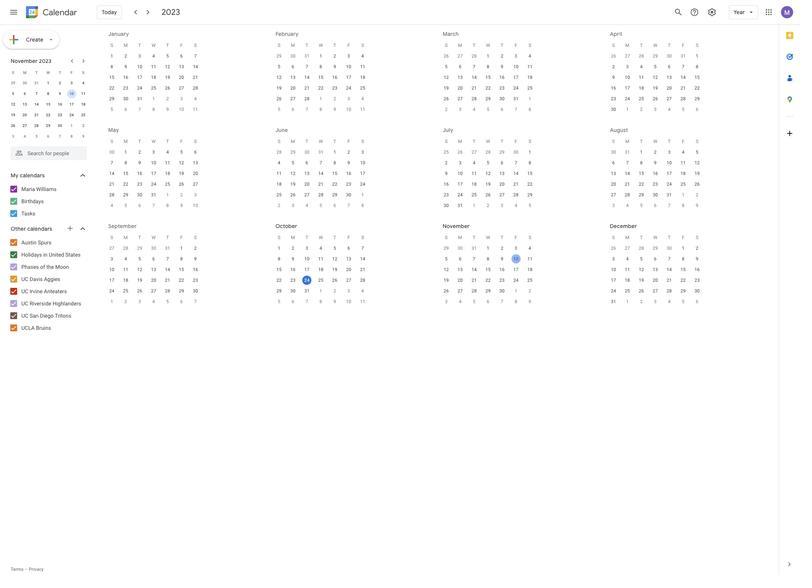 Task type: locate. For each thing, give the bounding box(es) containing it.
13 element
[[177, 62, 186, 71], [289, 73, 298, 82], [456, 73, 465, 82], [665, 73, 674, 82], [20, 100, 29, 109], [191, 158, 200, 167], [302, 169, 312, 178], [498, 169, 507, 178], [609, 169, 618, 178], [344, 254, 353, 264], [149, 265, 158, 274], [456, 265, 465, 274], [651, 265, 660, 274]]

november 8 element
[[316, 297, 326, 306]]

0 horizontal spatial december 3 element
[[9, 132, 18, 141]]

february 10 element
[[177, 105, 186, 114]]

31 element up november 7 element
[[302, 286, 312, 296]]

21 inside july grid
[[514, 182, 519, 187]]

row group for october
[[272, 243, 370, 307]]

w for august
[[654, 139, 658, 144]]

uc
[[21, 276, 28, 282], [21, 288, 28, 294], [21, 301, 28, 307], [21, 313, 28, 319]]

19 inside 'october' grid
[[332, 267, 338, 272]]

0 horizontal spatial december 7 element
[[55, 132, 65, 141]]

july 8 element
[[358, 201, 367, 210]]

my calendars button
[[2, 169, 95, 182]]

19 inside november grid
[[444, 278, 449, 283]]

31 inside 'july 31' element
[[625, 150, 630, 155]]

july
[[443, 127, 454, 133]]

1 horizontal spatial 10 cell
[[509, 254, 523, 264]]

january 30 element
[[289, 51, 298, 61]]

1 vertical spatial 10 cell
[[509, 254, 523, 264]]

privacy link
[[29, 567, 44, 572]]

july 7 element
[[344, 201, 353, 210]]

10 element
[[135, 62, 144, 71], [344, 62, 353, 71], [512, 62, 521, 71], [623, 73, 632, 82], [67, 89, 76, 98], [149, 158, 158, 167], [358, 158, 367, 167], [665, 158, 674, 167], [456, 169, 465, 178], [302, 254, 312, 264], [512, 254, 521, 264], [107, 265, 116, 274], [609, 265, 618, 274]]

highlanders
[[53, 301, 81, 307]]

26 inside 'october' grid
[[332, 278, 338, 283]]

6 inside july grid
[[501, 160, 504, 166]]

december 5 element for december 4 element corresponding to november 2023 grid december 3 element
[[32, 132, 41, 141]]

14 inside the february grid
[[304, 75, 310, 80]]

june 7 element
[[149, 201, 158, 210]]

june 26 element
[[456, 148, 465, 157]]

15 inside may grid
[[123, 171, 128, 176]]

1 vertical spatial december 5 element
[[470, 297, 479, 306]]

w for february
[[319, 43, 323, 48]]

0 horizontal spatial october 30 element
[[20, 79, 29, 88]]

calendars up maria
[[20, 172, 45, 179]]

m inside the february grid
[[291, 43, 295, 48]]

23 element inside december grid
[[693, 276, 702, 285]]

1 vertical spatial december 9 element
[[526, 297, 535, 306]]

tritons
[[55, 313, 71, 319]]

may 30 element
[[302, 148, 312, 157]]

24 inside april grid
[[625, 96, 630, 101]]

0 vertical spatial 2023
[[162, 7, 180, 18]]

7
[[194, 53, 197, 59], [306, 64, 308, 69], [473, 64, 476, 69], [682, 64, 685, 69], [35, 92, 38, 96], [138, 107, 141, 112], [306, 107, 308, 112], [515, 107, 518, 112], [59, 134, 61, 138], [111, 160, 113, 166], [320, 160, 322, 166], [515, 160, 518, 166], [627, 160, 629, 166], [152, 203, 155, 208], [348, 203, 350, 208], [668, 203, 671, 208], [362, 246, 364, 251], [166, 256, 169, 262], [473, 256, 476, 262], [668, 256, 671, 262], [194, 299, 197, 304], [306, 299, 308, 304], [501, 299, 504, 304]]

november for november 2023
[[11, 58, 38, 64]]

october grid
[[272, 232, 370, 307]]

june 5 element
[[121, 201, 130, 210]]

july 1 element
[[358, 190, 367, 199]]

uc left davis
[[21, 276, 28, 282]]

june 3 element
[[191, 190, 200, 199]]

november 2023
[[11, 58, 52, 64]]

calendars for other calendars
[[27, 225, 52, 232]]

3
[[138, 53, 141, 59], [348, 53, 350, 59], [515, 53, 518, 59], [627, 64, 629, 69], [71, 81, 73, 85], [180, 96, 183, 101], [348, 96, 350, 101], [459, 107, 462, 112], [654, 107, 657, 112], [12, 134, 14, 138], [152, 150, 155, 155], [362, 150, 364, 155], [668, 150, 671, 155], [459, 160, 462, 166], [194, 192, 197, 198], [292, 203, 294, 208], [501, 203, 504, 208], [613, 203, 615, 208], [306, 246, 308, 251], [515, 246, 518, 251], [111, 256, 113, 262], [613, 256, 615, 262], [348, 288, 350, 294], [138, 299, 141, 304], [445, 299, 448, 304], [654, 299, 657, 304]]

0 vertical spatial calendars
[[20, 172, 45, 179]]

w
[[152, 43, 156, 48], [319, 43, 323, 48], [486, 43, 490, 48], [654, 43, 658, 48], [47, 70, 50, 75], [152, 139, 156, 144], [319, 139, 323, 144], [486, 139, 490, 144], [654, 139, 658, 144], [152, 235, 156, 240], [319, 235, 323, 240], [486, 235, 490, 240], [654, 235, 658, 240]]

9 inside the june grid
[[348, 160, 350, 166]]

row group for april
[[607, 51, 705, 115]]

1 horizontal spatial 2023
[[162, 7, 180, 18]]

28 inside november 2023 grid
[[34, 124, 39, 128]]

31 for october 31 element associated with november grid october 29 element 'october 30' element
[[472, 246, 477, 251]]

20 inside december grid
[[653, 278, 658, 283]]

calendars
[[20, 172, 45, 179], [27, 225, 52, 232]]

0 vertical spatial december 9 element
[[79, 132, 88, 141]]

13 inside april grid
[[667, 75, 672, 80]]

19 inside september grid
[[137, 278, 142, 283]]

31 for the august 31 element
[[165, 246, 170, 251]]

None search field
[[0, 143, 95, 160]]

20 inside august grid
[[611, 182, 616, 187]]

uc san diego tritons
[[21, 313, 71, 319]]

24 inside may grid
[[151, 182, 156, 187]]

row group containing 25
[[440, 147, 537, 211]]

0 horizontal spatial december 8 element
[[67, 132, 76, 141]]

1 vertical spatial december 2 element
[[526, 286, 535, 296]]

july 6 element
[[330, 201, 340, 210]]

0 horizontal spatial october 31 element
[[32, 79, 41, 88]]

november
[[11, 58, 38, 64], [443, 223, 470, 230]]

march 3 element
[[344, 94, 353, 103]]

8 inside july 8 element
[[362, 203, 364, 208]]

31
[[304, 53, 310, 59], [681, 53, 686, 59], [34, 81, 39, 85], [137, 96, 142, 101], [514, 96, 519, 101], [318, 150, 324, 155], [625, 150, 630, 155], [151, 192, 156, 198], [667, 192, 672, 198], [458, 203, 463, 208], [165, 246, 170, 251], [472, 246, 477, 251], [304, 288, 310, 294], [611, 299, 616, 304]]

6 inside "element"
[[696, 107, 699, 112]]

march 31 element
[[679, 51, 688, 61]]

terms
[[11, 567, 24, 572]]

27 inside august grid
[[611, 192, 616, 198]]

terms – privacy
[[11, 567, 44, 572]]

0 vertical spatial december 2 element
[[79, 121, 88, 130]]

november 2023 grid
[[7, 67, 89, 142]]

27 inside january grid
[[179, 85, 184, 91]]

24 cell
[[300, 275, 314, 286]]

16 inside the june grid
[[346, 171, 351, 176]]

6
[[180, 53, 183, 59], [292, 64, 294, 69], [459, 64, 462, 69], [668, 64, 671, 69], [24, 92, 26, 96], [125, 107, 127, 112], [292, 107, 294, 112], [501, 107, 504, 112], [696, 107, 699, 112], [47, 134, 49, 138], [194, 150, 197, 155], [306, 160, 308, 166], [501, 160, 504, 166], [613, 160, 615, 166], [138, 203, 141, 208], [334, 203, 336, 208], [654, 203, 657, 208], [348, 246, 350, 251], [152, 256, 155, 262], [459, 256, 462, 262], [654, 256, 657, 262], [180, 299, 183, 304], [292, 299, 294, 304], [487, 299, 490, 304], [696, 299, 699, 304]]

21 inside 'october' grid
[[360, 267, 365, 272]]

1 horizontal spatial december 6 element
[[484, 297, 493, 306]]

11
[[151, 64, 156, 69], [360, 64, 365, 69], [528, 64, 533, 69], [639, 75, 644, 80], [81, 92, 86, 96], [193, 107, 198, 112], [360, 107, 365, 112], [165, 160, 170, 166], [681, 160, 686, 166], [277, 171, 282, 176], [472, 171, 477, 176], [318, 256, 324, 262], [528, 256, 533, 262], [123, 267, 128, 272], [625, 267, 630, 272], [360, 299, 365, 304]]

23
[[123, 85, 128, 91], [332, 85, 338, 91], [500, 85, 505, 91], [611, 96, 616, 101], [58, 113, 62, 117], [137, 182, 142, 187], [346, 182, 351, 187], [653, 182, 658, 187], [444, 192, 449, 198], [193, 278, 198, 283], [291, 278, 296, 283], [500, 278, 505, 283], [695, 278, 700, 283]]

10 cell for november grid
[[509, 254, 523, 264]]

1 horizontal spatial december 5 element
[[470, 297, 479, 306]]

other calendars
[[11, 225, 52, 232]]

1 horizontal spatial november
[[443, 223, 470, 230]]

12 inside 'october' grid
[[332, 256, 338, 262]]

1 vertical spatial november
[[443, 223, 470, 230]]

w for march
[[486, 43, 490, 48]]

0 horizontal spatial december 6 element
[[44, 132, 53, 141]]

march 6 element
[[289, 105, 298, 114]]

m for may
[[124, 139, 128, 144]]

26 inside may grid
[[179, 182, 184, 187]]

uc left riverside
[[21, 301, 28, 307]]

8
[[111, 64, 113, 69], [320, 64, 322, 69], [487, 64, 490, 69], [696, 64, 699, 69], [47, 92, 49, 96], [152, 107, 155, 112], [320, 107, 322, 112], [529, 107, 531, 112], [71, 134, 73, 138], [125, 160, 127, 166], [334, 160, 336, 166], [529, 160, 531, 166], [640, 160, 643, 166], [166, 203, 169, 208], [362, 203, 364, 208], [682, 203, 685, 208], [180, 256, 183, 262], [278, 256, 280, 262], [487, 256, 490, 262], [682, 256, 685, 262], [320, 299, 322, 304], [515, 299, 518, 304]]

14 inside may grid
[[109, 171, 114, 176]]

0 horizontal spatial october 29 element
[[9, 79, 18, 88]]

1 vertical spatial december 1 element
[[512, 286, 521, 296]]

march 4 element
[[358, 94, 367, 103]]

moon
[[55, 264, 69, 270]]

february 9 element
[[163, 105, 172, 114]]

today button
[[97, 3, 122, 21]]

24 inside march grid
[[514, 85, 519, 91]]

december 7 element
[[55, 132, 65, 141], [498, 297, 507, 306]]

f inside september grid
[[180, 235, 183, 240]]

1 horizontal spatial december 9 element
[[526, 297, 535, 306]]

april grid
[[607, 40, 705, 115]]

f for december
[[682, 235, 685, 240]]

austin
[[21, 240, 36, 246]]

10 cell inside november grid
[[509, 254, 523, 264]]

december 2 element
[[79, 121, 88, 130], [526, 286, 535, 296]]

august 30 element
[[149, 244, 158, 253]]

0 vertical spatial october 31 element
[[32, 79, 41, 88]]

august 4 element
[[512, 201, 521, 210]]

4
[[152, 53, 155, 59], [362, 53, 364, 59], [529, 53, 531, 59], [640, 64, 643, 69], [82, 81, 84, 85], [194, 96, 197, 101], [362, 96, 364, 101], [473, 107, 476, 112], [668, 107, 671, 112], [24, 134, 26, 138], [166, 150, 169, 155], [682, 150, 685, 155], [278, 160, 280, 166], [473, 160, 476, 166], [111, 203, 113, 208], [306, 203, 308, 208], [515, 203, 518, 208], [627, 203, 629, 208], [320, 246, 322, 251], [529, 246, 531, 251], [125, 256, 127, 262], [627, 256, 629, 262], [362, 288, 364, 294], [152, 299, 155, 304], [459, 299, 462, 304], [668, 299, 671, 304]]

december 6 element
[[44, 132, 53, 141], [484, 297, 493, 306]]

1 horizontal spatial december 8 element
[[512, 297, 521, 306]]

31 for january 31 element
[[304, 53, 310, 59]]

diego
[[40, 313, 54, 319]]

january 1 element
[[623, 297, 632, 306]]

1 vertical spatial december 6 element
[[484, 297, 493, 306]]

october 31 element for november grid october 29 element 'october 30' element
[[470, 244, 479, 253]]

27
[[458, 53, 463, 59], [625, 53, 630, 59], [179, 85, 184, 91], [291, 96, 296, 101], [458, 96, 463, 101], [667, 96, 672, 101], [23, 124, 27, 128], [472, 150, 477, 155], [193, 182, 198, 187], [304, 192, 310, 198], [500, 192, 505, 198], [611, 192, 616, 198], [109, 246, 114, 251], [625, 246, 630, 251], [346, 278, 351, 283], [151, 288, 156, 294], [458, 288, 463, 294], [653, 288, 658, 294]]

january 5 element
[[679, 297, 688, 306]]

9
[[125, 64, 127, 69], [334, 64, 336, 69], [501, 64, 504, 69], [613, 75, 615, 80], [59, 92, 61, 96], [166, 107, 169, 112], [334, 107, 336, 112], [82, 134, 84, 138], [138, 160, 141, 166], [348, 160, 350, 166], [654, 160, 657, 166], [445, 171, 448, 176], [180, 203, 183, 208], [696, 203, 699, 208], [194, 256, 197, 262], [292, 256, 294, 262], [501, 256, 504, 262], [696, 256, 699, 262], [334, 299, 336, 304], [529, 299, 531, 304]]

row group for january
[[105, 51, 203, 115]]

1 horizontal spatial december 3 element
[[442, 297, 451, 306]]

june 27 element
[[470, 148, 479, 157]]

may grid
[[105, 136, 203, 211]]

0 vertical spatial october 30 element
[[20, 79, 29, 88]]

2023
[[162, 7, 180, 18], [39, 58, 52, 64]]

0 vertical spatial december 1 element
[[67, 121, 76, 130]]

january grid
[[105, 40, 203, 115]]

16 inside april grid
[[611, 85, 616, 91]]

williams
[[36, 186, 57, 192]]

26
[[444, 53, 449, 59], [611, 53, 616, 59], [165, 85, 170, 91], [277, 96, 282, 101], [444, 96, 449, 101], [653, 96, 658, 101], [11, 124, 15, 128], [458, 150, 463, 155], [179, 182, 184, 187], [695, 182, 700, 187], [291, 192, 296, 198], [486, 192, 491, 198], [611, 246, 616, 251], [332, 278, 338, 283], [137, 288, 142, 294], [444, 288, 449, 294], [639, 288, 644, 294]]

31 for "may 31" element
[[318, 150, 324, 155]]

october 30 element for november grid october 29 element
[[456, 244, 465, 253]]

row
[[105, 40, 203, 51], [272, 40, 370, 51], [440, 40, 537, 51], [607, 40, 705, 51], [105, 51, 203, 61], [272, 51, 370, 61], [440, 51, 537, 61], [607, 51, 705, 61], [105, 61, 203, 72], [272, 61, 370, 72], [440, 61, 537, 72], [607, 61, 705, 72], [7, 67, 89, 78], [105, 72, 203, 83], [272, 72, 370, 83], [440, 72, 537, 83], [607, 72, 705, 83], [7, 78, 89, 88], [105, 83, 203, 93], [272, 83, 370, 93], [440, 83, 537, 93], [607, 83, 705, 93], [7, 88, 89, 99], [105, 93, 203, 104], [272, 93, 370, 104], [440, 93, 537, 104], [607, 93, 705, 104], [7, 99, 89, 110], [105, 104, 203, 115], [272, 104, 370, 115], [440, 104, 537, 115], [607, 104, 705, 115], [7, 110, 89, 121], [7, 121, 89, 131], [7, 131, 89, 142], [105, 136, 203, 147], [272, 136, 370, 147], [440, 136, 537, 147], [607, 136, 705, 147], [105, 147, 203, 158], [272, 147, 370, 158], [440, 147, 537, 158], [607, 147, 705, 158], [105, 158, 203, 168], [272, 158, 370, 168], [440, 158, 537, 168], [607, 158, 705, 168], [105, 168, 203, 179], [272, 168, 370, 179], [440, 168, 537, 179], [607, 168, 705, 179], [105, 179, 203, 190], [272, 179, 370, 190], [440, 179, 537, 190], [607, 179, 705, 190], [105, 190, 203, 200], [272, 190, 370, 200], [440, 190, 537, 200], [607, 190, 705, 200], [105, 200, 203, 211], [272, 200, 370, 211], [440, 200, 537, 211], [607, 200, 705, 211], [105, 232, 203, 243], [272, 232, 370, 243], [440, 232, 537, 243], [607, 232, 705, 243], [105, 243, 203, 254], [272, 243, 370, 254], [440, 243, 537, 254], [607, 243, 705, 254], [105, 254, 203, 264], [272, 254, 370, 264], [440, 254, 537, 264], [607, 254, 705, 264], [105, 264, 203, 275], [272, 264, 370, 275], [440, 264, 537, 275], [607, 264, 705, 275], [105, 275, 203, 286], [272, 275, 370, 286], [440, 275, 537, 286], [607, 275, 705, 286], [105, 286, 203, 296], [272, 286, 370, 296], [440, 286, 537, 296], [607, 286, 705, 296], [105, 296, 203, 307], [272, 296, 370, 307], [440, 296, 537, 307], [607, 296, 705, 307]]

tasks
[[21, 211, 35, 217]]

december 6 element for november grid december 8 element
[[484, 297, 493, 306]]

row group containing 28
[[272, 147, 370, 211]]

9 inside july grid
[[445, 171, 448, 176]]

w inside july grid
[[486, 139, 490, 144]]

f for september
[[180, 235, 183, 240]]

16 inside november 2023 grid
[[58, 102, 62, 106]]

30 element inside april grid
[[609, 105, 618, 114]]

18
[[151, 75, 156, 80], [360, 75, 365, 80], [528, 75, 533, 80], [639, 85, 644, 91], [81, 102, 86, 106], [165, 171, 170, 176], [681, 171, 686, 176], [277, 182, 282, 187], [472, 182, 477, 187], [318, 267, 324, 272], [528, 267, 533, 272], [123, 278, 128, 283], [625, 278, 630, 283]]

10 cell for november 2023 grid
[[66, 88, 78, 99]]

18 inside august grid
[[681, 171, 686, 176]]

0 horizontal spatial december 5 element
[[32, 132, 41, 141]]

october 1 element
[[107, 297, 116, 306]]

11 element inside september grid
[[121, 265, 130, 274]]

0 horizontal spatial december 1 element
[[67, 121, 76, 130]]

november down create dropdown button
[[11, 58, 38, 64]]

row containing 13
[[607, 168, 705, 179]]

f for january
[[180, 43, 183, 48]]

f for february
[[348, 43, 350, 48]]

w for october
[[319, 235, 323, 240]]

1 horizontal spatial october 29 element
[[442, 244, 451, 253]]

11 element
[[149, 62, 158, 71], [358, 62, 367, 71], [526, 62, 535, 71], [637, 73, 646, 82], [79, 89, 88, 98], [163, 158, 172, 167], [679, 158, 688, 167], [275, 169, 284, 178], [470, 169, 479, 178], [316, 254, 326, 264], [526, 254, 535, 264], [121, 265, 130, 274], [623, 265, 632, 274]]

26 inside november grid
[[444, 288, 449, 294]]

main drawer image
[[9, 8, 18, 17]]

w inside december grid
[[654, 235, 658, 240]]

september
[[108, 223, 137, 230]]

23 inside the june grid
[[346, 182, 351, 187]]

28 inside november grid
[[472, 288, 477, 294]]

austin spurs
[[21, 240, 51, 246]]

terms link
[[11, 567, 24, 572]]

row group for september
[[105, 243, 203, 307]]

1 vertical spatial calendars
[[27, 225, 52, 232]]

11 inside may grid
[[165, 160, 170, 166]]

maria williams
[[21, 186, 57, 192]]

25 inside may grid
[[165, 182, 170, 187]]

december 9 element for december 2 element corresponding to november grid december 8 element
[[526, 297, 535, 306]]

1 horizontal spatial december 1 element
[[512, 286, 521, 296]]

0 vertical spatial november
[[11, 58, 38, 64]]

16
[[123, 75, 128, 80], [332, 75, 338, 80], [500, 75, 505, 80], [611, 85, 616, 91], [58, 102, 62, 106], [137, 171, 142, 176], [346, 171, 351, 176], [653, 171, 658, 176], [444, 182, 449, 187], [193, 267, 198, 272], [291, 267, 296, 272], [500, 267, 505, 272], [695, 267, 700, 272]]

1
[[111, 53, 113, 59], [320, 53, 322, 59], [487, 53, 490, 59], [696, 53, 699, 59], [47, 81, 49, 85], [152, 96, 155, 101], [320, 96, 322, 101], [529, 96, 531, 101], [627, 107, 629, 112], [71, 124, 73, 128], [125, 150, 127, 155], [334, 150, 336, 155], [529, 150, 531, 155], [640, 150, 643, 155], [166, 192, 169, 198], [362, 192, 364, 198], [682, 192, 685, 198], [473, 203, 476, 208], [180, 246, 183, 251], [278, 246, 280, 251], [487, 246, 490, 251], [682, 246, 685, 251], [320, 288, 322, 294], [515, 288, 518, 294], [111, 299, 113, 304], [627, 299, 629, 304]]

november 28 element
[[637, 244, 646, 253]]

m for august
[[626, 139, 630, 144]]

w for november
[[486, 235, 490, 240]]

0 horizontal spatial 10 cell
[[66, 88, 78, 99]]

21 element
[[191, 73, 200, 82], [302, 84, 312, 93], [470, 84, 479, 93], [679, 84, 688, 93], [32, 111, 41, 120], [107, 180, 116, 189], [316, 180, 326, 189], [512, 180, 521, 189], [623, 180, 632, 189], [358, 265, 367, 274], [163, 276, 172, 285], [470, 276, 479, 285], [665, 276, 674, 285]]

1 horizontal spatial december 7 element
[[498, 297, 507, 306]]

31 element up june 7 element
[[149, 190, 158, 199]]

25
[[151, 85, 156, 91], [360, 85, 365, 91], [528, 85, 533, 91], [639, 96, 644, 101], [81, 113, 86, 117], [444, 150, 449, 155], [165, 182, 170, 187], [681, 182, 686, 187], [277, 192, 282, 198], [472, 192, 477, 198], [318, 278, 324, 283], [528, 278, 533, 283], [123, 288, 128, 294], [625, 288, 630, 294]]

december 3 element for november grid
[[442, 297, 451, 306]]

w for september
[[152, 235, 156, 240]]

san
[[30, 313, 39, 319]]

s
[[110, 43, 113, 48], [194, 43, 197, 48], [278, 43, 281, 48], [362, 43, 364, 48], [445, 43, 448, 48], [529, 43, 532, 48], [612, 43, 615, 48], [696, 43, 699, 48], [12, 70, 14, 75], [82, 70, 85, 75], [110, 139, 113, 144], [194, 139, 197, 144], [278, 139, 281, 144], [362, 139, 364, 144], [445, 139, 448, 144], [529, 139, 532, 144], [612, 139, 615, 144], [696, 139, 699, 144], [110, 235, 113, 240], [194, 235, 197, 240], [278, 235, 281, 240], [362, 235, 364, 240], [445, 235, 448, 240], [529, 235, 532, 240], [612, 235, 615, 240], [696, 235, 699, 240]]

irvine
[[30, 288, 43, 294]]

june 25 element
[[442, 148, 451, 157]]

17
[[137, 75, 142, 80], [346, 75, 351, 80], [514, 75, 519, 80], [625, 85, 630, 91], [69, 102, 74, 106], [151, 171, 156, 176], [360, 171, 365, 176], [667, 171, 672, 176], [458, 182, 463, 187], [304, 267, 310, 272], [514, 267, 519, 272], [109, 278, 114, 283], [611, 278, 616, 283]]

row group containing 27
[[105, 243, 203, 307]]

24
[[137, 85, 142, 91], [346, 85, 351, 91], [514, 85, 519, 91], [625, 96, 630, 101], [69, 113, 74, 117], [151, 182, 156, 187], [360, 182, 365, 187], [667, 182, 672, 187], [458, 192, 463, 198], [304, 278, 310, 283], [514, 278, 519, 283], [109, 288, 114, 294], [611, 288, 616, 294]]

august 1 element
[[470, 201, 479, 210]]

15 inside november grid
[[486, 267, 491, 272]]

uc left irvine
[[21, 288, 28, 294]]

july 3 element
[[289, 201, 298, 210]]

13
[[179, 64, 184, 69], [291, 75, 296, 80], [458, 75, 463, 80], [667, 75, 672, 80], [23, 102, 27, 106], [193, 160, 198, 166], [304, 171, 310, 176], [500, 171, 505, 176], [611, 171, 616, 176], [346, 256, 351, 262], [151, 267, 156, 272], [458, 267, 463, 272], [653, 267, 658, 272]]

states
[[65, 252, 81, 258]]

22 element
[[107, 84, 116, 93], [316, 84, 326, 93], [484, 84, 493, 93], [693, 84, 702, 93], [44, 111, 53, 120], [121, 180, 130, 189], [330, 180, 340, 189], [526, 180, 535, 189], [637, 180, 646, 189], [177, 276, 186, 285], [275, 276, 284, 285], [484, 276, 493, 285], [679, 276, 688, 285]]

t
[[138, 43, 141, 48], [166, 43, 169, 48], [306, 43, 308, 48], [334, 43, 336, 48], [473, 43, 476, 48], [501, 43, 504, 48], [640, 43, 643, 48], [668, 43, 671, 48], [35, 70, 38, 75], [59, 70, 61, 75], [138, 139, 141, 144], [166, 139, 169, 144], [306, 139, 308, 144], [334, 139, 336, 144], [473, 139, 476, 144], [501, 139, 504, 144], [640, 139, 643, 144], [668, 139, 671, 144], [138, 235, 141, 240], [166, 235, 169, 240], [306, 235, 308, 240], [334, 235, 336, 240], [473, 235, 476, 240], [501, 235, 504, 240], [640, 235, 643, 240], [668, 235, 671, 240]]

10 inside december grid
[[611, 267, 616, 272]]

april 30 element
[[107, 148, 116, 157]]

12 inside july grid
[[486, 171, 491, 176]]

20 inside the june grid
[[304, 182, 310, 187]]

8 inside july grid
[[529, 160, 531, 166]]

december 2 element for november grid december 8 element
[[526, 286, 535, 296]]

uc irvine anteaters
[[21, 288, 67, 294]]

m inside the june grid
[[291, 139, 295, 144]]

october 3 element
[[135, 297, 144, 306]]

ucla
[[21, 325, 35, 331]]

28 inside january grid
[[193, 85, 198, 91]]

1 vertical spatial october 29 element
[[442, 244, 451, 253]]

17 inside may grid
[[151, 171, 156, 176]]

december 5 element
[[32, 132, 41, 141], [470, 297, 479, 306]]

20
[[179, 75, 184, 80], [291, 85, 296, 91], [458, 85, 463, 91], [667, 85, 672, 91], [23, 113, 27, 117], [193, 171, 198, 176], [304, 182, 310, 187], [500, 182, 505, 187], [611, 182, 616, 187], [346, 267, 351, 272], [151, 278, 156, 283], [458, 278, 463, 283], [653, 278, 658, 283]]

february 4 element
[[191, 94, 200, 103]]

1 horizontal spatial december 2 element
[[526, 286, 535, 296]]

m inside april grid
[[626, 43, 630, 48]]

november 5 element
[[275, 297, 284, 306]]

may 28 element
[[275, 148, 284, 157]]

october 31 element
[[32, 79, 41, 88], [470, 244, 479, 253]]

april 1 element
[[526, 94, 535, 103]]

f
[[180, 43, 183, 48], [348, 43, 350, 48], [515, 43, 518, 48], [682, 43, 685, 48], [71, 70, 73, 75], [180, 139, 183, 144], [348, 139, 350, 144], [515, 139, 518, 144], [682, 139, 685, 144], [180, 235, 183, 240], [348, 235, 350, 240], [515, 235, 518, 240], [682, 235, 685, 240]]

11 inside july grid
[[472, 171, 477, 176]]

phases
[[21, 264, 39, 270]]

davis
[[30, 276, 43, 282]]

november 11 element
[[358, 297, 367, 306]]

6 inside 'element'
[[334, 203, 336, 208]]

0 horizontal spatial december 2 element
[[79, 121, 88, 130]]

12
[[165, 64, 170, 69], [277, 75, 282, 80], [444, 75, 449, 80], [653, 75, 658, 80], [11, 102, 15, 106], [179, 160, 184, 166], [695, 160, 700, 166], [291, 171, 296, 176], [486, 171, 491, 176], [332, 256, 338, 262], [137, 267, 142, 272], [444, 267, 449, 272], [639, 267, 644, 272]]

10 inside november 2023 grid
[[69, 92, 74, 96]]

9 inside march grid
[[501, 64, 504, 69]]

19 inside the february grid
[[277, 85, 282, 91]]

f for june
[[348, 139, 350, 144]]

july 31 element
[[623, 148, 632, 157]]

0 vertical spatial december 7 element
[[55, 132, 65, 141]]

29
[[277, 53, 282, 59], [653, 53, 658, 59], [11, 81, 15, 85], [109, 96, 114, 101], [486, 96, 491, 101], [695, 96, 700, 101], [46, 124, 50, 128], [291, 150, 296, 155], [500, 150, 505, 155], [123, 192, 128, 198], [332, 192, 338, 198], [528, 192, 533, 198], [639, 192, 644, 198], [137, 246, 142, 251], [444, 246, 449, 251], [653, 246, 658, 251], [179, 288, 184, 294], [277, 288, 282, 294], [486, 288, 491, 294], [681, 288, 686, 294]]

22 inside august grid
[[639, 182, 644, 187]]

anteaters
[[44, 288, 67, 294]]

aggies
[[44, 276, 60, 282]]

september 1 element
[[679, 190, 688, 199]]

july 4 element
[[302, 201, 312, 210]]

spurs
[[38, 240, 51, 246]]

15
[[109, 75, 114, 80], [318, 75, 324, 80], [486, 75, 491, 80], [695, 75, 700, 80], [46, 102, 50, 106], [123, 171, 128, 176], [332, 171, 338, 176], [528, 171, 533, 176], [639, 171, 644, 176], [179, 267, 184, 272], [277, 267, 282, 272], [486, 267, 491, 272], [681, 267, 686, 272]]

november down august 1 element
[[443, 223, 470, 230]]

31 element up april 7 element
[[512, 94, 521, 103]]

june 30 element
[[512, 148, 521, 157]]

december grid
[[607, 232, 705, 307]]

july grid
[[440, 136, 537, 211]]

row group for july
[[440, 147, 537, 211]]

april 7 element
[[512, 105, 521, 114]]

19 inside march grid
[[444, 85, 449, 91]]

22 inside the june grid
[[332, 182, 338, 187]]

0 horizontal spatial december 4 element
[[20, 132, 29, 141]]

0 vertical spatial december 5 element
[[32, 132, 41, 141]]

0 horizontal spatial december 9 element
[[79, 132, 88, 141]]

1 horizontal spatial december 4 element
[[456, 297, 465, 306]]

phases of the moon
[[21, 264, 69, 270]]

1 horizontal spatial october 31 element
[[470, 244, 479, 253]]

28
[[472, 53, 477, 59], [639, 53, 644, 59], [193, 85, 198, 91], [304, 96, 310, 101], [472, 96, 477, 101], [681, 96, 686, 101], [34, 124, 39, 128], [277, 150, 282, 155], [486, 150, 491, 155], [109, 192, 114, 198], [318, 192, 324, 198], [514, 192, 519, 198], [625, 192, 630, 198], [123, 246, 128, 251], [639, 246, 644, 251], [360, 278, 365, 283], [165, 288, 170, 294], [472, 288, 477, 294], [667, 288, 672, 294]]

31 element up september 7 element
[[665, 190, 674, 199]]

1 vertical spatial december 8 element
[[512, 297, 521, 306]]

december 1 element
[[67, 121, 76, 130], [512, 286, 521, 296]]

f inside january grid
[[180, 43, 183, 48]]

2 inside october 2 element
[[125, 299, 127, 304]]

14
[[193, 64, 198, 69], [304, 75, 310, 80], [472, 75, 477, 80], [681, 75, 686, 80], [34, 102, 39, 106], [109, 171, 114, 176], [318, 171, 324, 176], [514, 171, 519, 176], [625, 171, 630, 176], [360, 256, 365, 262], [165, 267, 170, 272], [472, 267, 477, 272], [667, 267, 672, 272]]

m for july
[[458, 139, 462, 144]]

22 inside march grid
[[486, 85, 491, 91]]

11 inside april grid
[[639, 75, 644, 80]]

december 1 element for november grid december 8 element
[[512, 286, 521, 296]]

11 inside december grid
[[625, 267, 630, 272]]

uc for uc san diego tritons
[[21, 313, 28, 319]]

w for december
[[654, 235, 658, 240]]

0 vertical spatial december 8 element
[[67, 132, 76, 141]]

3 uc from the top
[[21, 301, 28, 307]]

uc for uc irvine anteaters
[[21, 288, 28, 294]]

17 inside december grid
[[611, 278, 616, 283]]

4 uc from the top
[[21, 313, 28, 319]]

support image
[[690, 8, 699, 17]]

5 inside 'element'
[[111, 107, 113, 112]]

year
[[734, 9, 745, 16]]

2 inside may 2 element
[[640, 107, 643, 112]]

31 for 31 element on top of june 7 element
[[151, 192, 156, 198]]

23 element
[[121, 84, 130, 93], [330, 84, 340, 93], [498, 84, 507, 93], [609, 94, 618, 103], [55, 111, 65, 120], [135, 180, 144, 189], [344, 180, 353, 189], [651, 180, 660, 189], [442, 190, 451, 199], [191, 276, 200, 285], [289, 276, 298, 285], [498, 276, 507, 285], [693, 276, 702, 285]]

17 inside november 2023 grid
[[69, 102, 74, 106]]

december 7 element for december 6 element corresponding to november grid december 8 element
[[498, 297, 507, 306]]

february 27 element
[[456, 51, 465, 61]]

0 horizontal spatial november
[[11, 58, 38, 64]]

december 8 element for november 2023 grid
[[67, 132, 76, 141]]

m for september
[[124, 235, 128, 240]]

august
[[610, 127, 629, 133]]

16 inside march grid
[[500, 75, 505, 80]]

f inside december grid
[[682, 235, 685, 240]]

calendars up austin spurs
[[27, 225, 52, 232]]

1 horizontal spatial october 30 element
[[456, 244, 465, 253]]

0 vertical spatial december 6 element
[[44, 132, 53, 141]]

privacy
[[29, 567, 44, 572]]

7 inside december grid
[[668, 256, 671, 262]]

row containing 20
[[607, 179, 705, 190]]

25 inside the june grid
[[277, 192, 282, 198]]

11 inside november grid
[[528, 256, 533, 262]]

calendar element
[[24, 5, 77, 21]]

0 vertical spatial 10 cell
[[66, 88, 78, 99]]

31 for 31 element over february 7 element
[[137, 96, 142, 101]]

december 7 element for december 6 element for december 8 element associated with november 2023 grid
[[55, 132, 65, 141]]

0 horizontal spatial 2023
[[39, 58, 52, 64]]

w inside august grid
[[654, 139, 658, 144]]

create
[[26, 36, 43, 43]]

row group for may
[[105, 147, 203, 211]]

13 inside the february grid
[[291, 75, 296, 80]]

november 4 element
[[358, 286, 367, 296]]

1 vertical spatial october 30 element
[[456, 244, 465, 253]]

0 vertical spatial october 29 element
[[9, 79, 18, 88]]

23 inside january grid
[[123, 85, 128, 91]]

19 inside may grid
[[179, 171, 184, 176]]

22
[[109, 85, 114, 91], [318, 85, 324, 91], [486, 85, 491, 91], [695, 85, 700, 91], [46, 113, 50, 117], [123, 182, 128, 187], [332, 182, 338, 187], [528, 182, 533, 187], [639, 182, 644, 187], [179, 278, 184, 283], [277, 278, 282, 283], [486, 278, 491, 283], [681, 278, 686, 283]]

m
[[124, 43, 128, 48], [291, 43, 295, 48], [458, 43, 462, 48], [626, 43, 630, 48], [23, 70, 26, 75], [124, 139, 128, 144], [291, 139, 295, 144], [458, 139, 462, 144], [626, 139, 630, 144], [124, 235, 128, 240], [291, 235, 295, 240], [458, 235, 462, 240], [626, 235, 630, 240]]

14 inside december grid
[[667, 267, 672, 272]]

21
[[193, 75, 198, 80], [304, 85, 310, 91], [472, 85, 477, 91], [681, 85, 686, 91], [34, 113, 39, 117], [109, 182, 114, 187], [318, 182, 324, 187], [514, 182, 519, 187], [625, 182, 630, 187], [360, 267, 365, 272], [165, 278, 170, 283], [472, 278, 477, 283], [667, 278, 672, 283]]

row group for december
[[607, 243, 705, 307]]

28 inside the february grid
[[304, 96, 310, 101]]

22 inside april grid
[[695, 85, 700, 91]]

10
[[137, 64, 142, 69], [346, 64, 351, 69], [514, 64, 519, 69], [625, 75, 630, 80], [69, 92, 74, 96], [179, 107, 184, 112], [346, 107, 351, 112], [151, 160, 156, 166], [360, 160, 365, 166], [667, 160, 672, 166], [458, 171, 463, 176], [193, 203, 198, 208], [304, 256, 310, 262], [514, 256, 519, 262], [109, 267, 114, 272], [611, 267, 616, 272], [346, 299, 351, 304]]

26 inside the june grid
[[291, 192, 296, 198]]

31 for 'july 31' element
[[625, 150, 630, 155]]

w for may
[[152, 139, 156, 144]]

uc left san
[[21, 313, 28, 319]]

my
[[11, 172, 18, 179]]

0 vertical spatial december 4 element
[[20, 132, 29, 141]]

8 inside april 8 'element'
[[529, 107, 531, 112]]

2 uc from the top
[[21, 288, 28, 294]]

1 vertical spatial december 7 element
[[498, 297, 507, 306]]

april
[[610, 31, 623, 37]]

29 element
[[107, 94, 116, 103], [484, 94, 493, 103], [693, 94, 702, 103], [44, 121, 53, 130], [121, 190, 130, 199], [330, 190, 340, 199], [526, 190, 535, 199], [637, 190, 646, 199], [177, 286, 186, 296], [275, 286, 284, 296], [484, 286, 493, 296], [679, 286, 688, 296]]

0 vertical spatial december 3 element
[[9, 132, 18, 141]]

w inside november grid
[[486, 235, 490, 240]]

row group for february
[[272, 51, 370, 115]]

m for october
[[291, 235, 295, 240]]

f inside grid
[[348, 43, 350, 48]]

1 vertical spatial december 3 element
[[442, 297, 451, 306]]

19
[[165, 75, 170, 80], [277, 85, 282, 91], [444, 85, 449, 91], [653, 85, 658, 91], [11, 113, 15, 117], [179, 171, 184, 176], [695, 171, 700, 176], [291, 182, 296, 187], [486, 182, 491, 187], [332, 267, 338, 272], [137, 278, 142, 283], [444, 278, 449, 283], [639, 278, 644, 283]]

11 inside august grid
[[681, 160, 686, 166]]

1 vertical spatial october 31 element
[[470, 244, 479, 253]]

june grid
[[272, 136, 370, 211]]

13 inside may grid
[[193, 160, 198, 166]]

1 uc from the top
[[21, 276, 28, 282]]

december 6 element for december 8 element associated with november 2023 grid
[[44, 132, 53, 141]]

row group for august
[[607, 147, 705, 211]]

of
[[40, 264, 45, 270]]

september 8 element
[[679, 201, 688, 210]]

w for july
[[486, 139, 490, 144]]

31 for 31 element over november 7 element
[[304, 288, 310, 294]]

december 5 element for december 4 element related to december 3 element associated with november grid
[[470, 297, 479, 306]]

31 element up february 7 element
[[135, 94, 144, 103]]

1 vertical spatial december 4 element
[[456, 297, 465, 306]]

11 element inside january grid
[[149, 62, 158, 71]]

june 6 element
[[135, 201, 144, 210]]



Task type: vqa. For each thing, say whether or not it's contained in the screenshot.
Wed in Wed 25
no



Task type: describe. For each thing, give the bounding box(es) containing it.
january 31 element
[[302, 51, 312, 61]]

december 2 element for december 8 element associated with november 2023 grid
[[79, 121, 88, 130]]

february 28 element
[[470, 51, 479, 61]]

f for july
[[515, 139, 518, 144]]

16 inside july grid
[[444, 182, 449, 187]]

settings menu image
[[708, 8, 717, 17]]

2 inside the september 2 element
[[696, 192, 699, 198]]

december 9 element for december 2 element for december 8 element associated with november 2023 grid
[[79, 132, 88, 141]]

28 inside 'october' grid
[[360, 278, 365, 283]]

other calendars list
[[2, 236, 95, 334]]

12 inside the june grid
[[291, 171, 296, 176]]

m for april
[[626, 43, 630, 48]]

12 inside april grid
[[653, 75, 658, 80]]

april 8 element
[[526, 105, 535, 114]]

28 element inside november 2023 grid
[[32, 121, 41, 130]]

3 inside 'element'
[[654, 107, 657, 112]]

september 5 element
[[637, 201, 646, 210]]

uc davis aggies
[[21, 276, 60, 282]]

november 1 element
[[316, 286, 326, 296]]

february 3 element
[[177, 94, 186, 103]]

9 inside april grid
[[613, 75, 615, 80]]

january 6 element
[[693, 297, 702, 306]]

february 2 element
[[163, 94, 172, 103]]

maria
[[21, 186, 35, 192]]

birthdays
[[21, 198, 44, 204]]

w for june
[[319, 139, 323, 144]]

february 6 element
[[121, 105, 130, 114]]

february 7 element
[[135, 105, 144, 114]]

november 7 element
[[302, 297, 312, 306]]

march
[[443, 31, 459, 37]]

12 inside may grid
[[179, 160, 184, 166]]

9 inside september grid
[[194, 256, 197, 262]]

17 inside 'october' grid
[[304, 267, 310, 272]]

december 8 element for november grid
[[512, 297, 521, 306]]

24 inside november 2023 grid
[[69, 113, 74, 117]]

create button
[[3, 31, 59, 49]]

row containing 21
[[105, 179, 203, 190]]

november 2 element
[[330, 286, 340, 296]]

25 inside 'october' grid
[[318, 278, 324, 283]]

january
[[108, 31, 129, 37]]

may 3 element
[[651, 105, 660, 114]]

row containing 31
[[607, 296, 705, 307]]

23 inside august grid
[[653, 182, 658, 187]]

21 inside april grid
[[681, 85, 686, 91]]

12 inside january grid
[[165, 64, 170, 69]]

may 29 element
[[289, 148, 298, 157]]

13 inside august grid
[[611, 171, 616, 176]]

other
[[11, 225, 26, 232]]

row containing 7
[[105, 158, 203, 168]]

february 1 element
[[149, 94, 158, 103]]

august 27 element
[[107, 244, 116, 253]]

23 inside september grid
[[193, 278, 198, 283]]

row containing 6
[[607, 158, 705, 168]]

november 6 element
[[289, 297, 298, 306]]

in
[[43, 252, 48, 258]]

26 inside august grid
[[695, 182, 700, 187]]

november 10 element
[[344, 297, 353, 306]]

calendar
[[43, 7, 77, 18]]

31 for march 31 element
[[681, 53, 686, 59]]

f for april
[[682, 43, 685, 48]]

30 inside march grid
[[500, 96, 505, 101]]

add other calendars image
[[66, 225, 74, 232]]

july 2 element
[[275, 201, 284, 210]]

june 29 element
[[498, 148, 507, 157]]

13 inside november grid
[[458, 267, 463, 272]]

8 inside march 8 element
[[320, 107, 322, 112]]

19 inside november 2023 grid
[[11, 113, 15, 117]]

march 26 element
[[609, 51, 618, 61]]

30 element inside july grid
[[442, 201, 451, 210]]

november 3 element
[[344, 286, 353, 296]]

17 inside january grid
[[137, 75, 142, 80]]

21 inside september grid
[[165, 278, 170, 283]]

uc for uc davis aggies
[[21, 276, 28, 282]]

row containing 14
[[105, 168, 203, 179]]

31 for 31 element on the left of august 1 element
[[458, 203, 463, 208]]

29 inside the february grid
[[277, 53, 282, 59]]

28 element inside november grid
[[470, 286, 479, 296]]

23 inside 'october' grid
[[291, 278, 296, 283]]

february 26 element
[[442, 51, 451, 61]]

26 inside the february grid
[[277, 96, 282, 101]]

m for december
[[626, 235, 630, 240]]

ucla bruins
[[21, 325, 51, 331]]

15 inside march grid
[[486, 75, 491, 80]]

december 3 element for november 2023 grid
[[9, 132, 18, 141]]

12 inside november 2023 grid
[[11, 102, 15, 106]]

may 4 element
[[665, 105, 674, 114]]

11 element inside november 2023 grid
[[79, 89, 88, 98]]

16 inside may grid
[[137, 171, 142, 176]]

october 29 element for november 2023 grid
[[9, 79, 18, 88]]

december 1 element for december 8 element associated with november 2023 grid
[[67, 121, 76, 130]]

september 2 element
[[693, 190, 702, 199]]

f for may
[[180, 139, 183, 144]]

holidays in united states
[[21, 252, 81, 258]]

24 inside december grid
[[611, 288, 616, 294]]

september 4 element
[[623, 201, 632, 210]]

september 7 element
[[665, 201, 674, 210]]

13 inside january grid
[[179, 64, 184, 69]]

february
[[276, 31, 299, 37]]

today
[[102, 9, 117, 16]]

Search for people text field
[[15, 146, 82, 160]]

11 element inside april grid
[[637, 73, 646, 82]]

14 inside april grid
[[681, 75, 686, 80]]

20 inside the february grid
[[291, 85, 296, 91]]

f for march
[[515, 43, 518, 48]]

23 inside december grid
[[695, 278, 700, 283]]

19 inside april grid
[[653, 85, 658, 91]]

14 inside november grid
[[472, 267, 477, 272]]

row group for november
[[440, 243, 537, 307]]

11 inside march grid
[[528, 64, 533, 69]]

march 2 element
[[330, 94, 340, 103]]

june 8 element
[[163, 201, 172, 210]]

march 5 element
[[275, 105, 284, 114]]

20 inside may grid
[[193, 171, 198, 176]]

f for august
[[682, 139, 685, 144]]

february grid
[[272, 40, 370, 115]]

31 for october 31 element related to 'october 30' element related to october 29 element associated with november 2023 grid
[[34, 81, 39, 85]]

october 31 element for 'october 30' element related to october 29 element associated with november 2023 grid
[[32, 79, 41, 88]]

july 30 element
[[609, 148, 618, 157]]

w for april
[[654, 43, 658, 48]]

october 2 element
[[121, 297, 130, 306]]

uc riverside highlanders
[[21, 301, 81, 307]]

w for january
[[152, 43, 156, 48]]

united
[[49, 252, 64, 258]]

november 9 element
[[330, 297, 340, 306]]

16 inside september grid
[[193, 267, 198, 272]]

january 3 element
[[651, 297, 660, 306]]

8 inside december grid
[[682, 256, 685, 262]]

31 for 31 element over april 7 element
[[514, 96, 519, 101]]

march 11 element
[[358, 105, 367, 114]]

other calendars button
[[2, 223, 95, 235]]

june
[[276, 127, 288, 133]]

march 29 element
[[651, 51, 660, 61]]

november 26 element
[[609, 244, 618, 253]]

25 inside august grid
[[681, 182, 686, 187]]

april 5 element
[[484, 105, 493, 114]]

may 31 element
[[316, 148, 326, 157]]

bruins
[[36, 325, 51, 331]]

11 inside november 2023 grid
[[81, 92, 86, 96]]

october 7 element
[[191, 297, 200, 306]]

27 inside may grid
[[193, 182, 198, 187]]

16 inside november grid
[[500, 267, 505, 272]]

october 30 element for october 29 element associated with november 2023 grid
[[20, 79, 29, 88]]

riverside
[[30, 301, 51, 307]]

february 5 element
[[107, 105, 116, 114]]

september 9 element
[[693, 201, 702, 210]]

may
[[108, 127, 119, 133]]

14 inside the june grid
[[318, 171, 324, 176]]

31 element left august 1 element
[[456, 201, 465, 210]]

april 2 element
[[442, 105, 451, 114]]

22 element inside may grid
[[121, 180, 130, 189]]

30 element inside november 2023 grid
[[55, 121, 65, 130]]

uc for uc riverside highlanders
[[21, 301, 28, 307]]

7 inside april grid
[[682, 64, 685, 69]]

27 inside the june grid
[[304, 192, 310, 198]]

november 30 element
[[665, 244, 674, 253]]

13 inside march grid
[[458, 75, 463, 80]]

june 28 element
[[484, 148, 493, 157]]

f for november
[[515, 235, 518, 240]]

15 inside 'october' grid
[[277, 267, 282, 272]]

30 element inside the june grid
[[344, 190, 353, 199]]

1 vertical spatial 2023
[[39, 58, 52, 64]]

11 inside 'element'
[[360, 299, 365, 304]]

october 29 element for november grid
[[442, 244, 451, 253]]

15 inside the february grid
[[318, 75, 324, 80]]

august 3 element
[[498, 201, 507, 210]]

20 inside july grid
[[500, 182, 505, 187]]

march 1 element
[[316, 94, 326, 103]]

18 inside the june grid
[[277, 182, 282, 187]]

31 for 31 element above september 7 element
[[667, 192, 672, 198]]

calendar heading
[[41, 7, 77, 18]]

row group for march
[[440, 51, 537, 115]]

row group for june
[[272, 147, 370, 211]]

december
[[610, 223, 637, 230]]

march 27 element
[[623, 51, 632, 61]]

my calendars list
[[2, 183, 95, 220]]

18 inside july grid
[[472, 182, 477, 187]]

december 4 element for december 3 element associated with november grid
[[456, 297, 465, 306]]

f for october
[[348, 235, 350, 240]]

june 10 element
[[191, 201, 200, 210]]

25 inside january grid
[[151, 85, 156, 91]]

25 inside march grid
[[528, 85, 533, 91]]

8 inside april grid
[[696, 64, 699, 69]]

31 element left january 1 element
[[609, 297, 618, 306]]

march 28 element
[[637, 51, 646, 61]]

2 inside august 2 element
[[487, 203, 490, 208]]

october 5 element
[[163, 297, 172, 306]]

march 9 element
[[330, 105, 340, 114]]

29 inside august grid
[[639, 192, 644, 198]]

january 2 element
[[637, 297, 646, 306]]

24 inside the june grid
[[360, 182, 365, 187]]

m for june
[[291, 139, 295, 144]]

october
[[276, 223, 297, 230]]

15 inside september grid
[[179, 267, 184, 272]]

14 inside july grid
[[514, 171, 519, 176]]

m for march
[[458, 43, 462, 48]]

march 8 element
[[316, 105, 326, 114]]

20 inside 'october' grid
[[346, 267, 351, 272]]

row containing 11
[[272, 168, 370, 179]]

31 for 31 element on the left of january 1 element
[[611, 299, 616, 304]]

m for february
[[291, 43, 295, 48]]

17 inside november grid
[[514, 267, 519, 272]]

november 29 element
[[651, 244, 660, 253]]

11 inside the june grid
[[277, 171, 282, 176]]

21 inside the june grid
[[318, 182, 324, 187]]

october 6 element
[[177, 297, 186, 306]]

13 inside december grid
[[653, 267, 658, 272]]

–
[[25, 567, 28, 572]]

january 29 element
[[275, 51, 284, 61]]

march 30 element
[[665, 51, 674, 61]]

28 inside august grid
[[625, 192, 630, 198]]

row containing 18
[[272, 179, 370, 190]]

2 inside february 2 "element"
[[166, 96, 169, 101]]

13 inside november 2023 grid
[[23, 102, 27, 106]]

my calendars
[[11, 172, 45, 179]]

september 3 element
[[609, 201, 618, 210]]

august 2 element
[[484, 201, 493, 210]]

m for january
[[124, 43, 128, 48]]

december 4 element for november 2023 grid december 3 element
[[20, 132, 29, 141]]

august 5 element
[[526, 201, 535, 210]]

may 6 element
[[693, 105, 702, 114]]

24 inside january grid
[[137, 85, 142, 91]]

october 4 element
[[149, 297, 158, 306]]

may 1 element
[[623, 105, 632, 114]]

m for november
[[458, 235, 462, 240]]

calendars for my calendars
[[20, 172, 45, 179]]

may 2 element
[[637, 105, 646, 114]]

january 4 element
[[665, 297, 674, 306]]

the
[[46, 264, 54, 270]]

holidays
[[21, 252, 42, 258]]

march grid
[[440, 40, 537, 115]]

1 inside 'element'
[[111, 299, 113, 304]]

22 inside january grid
[[109, 85, 114, 91]]

year button
[[729, 3, 759, 21]]

8 inside february 8 'element'
[[152, 107, 155, 112]]

9 inside march 9 element
[[334, 107, 336, 112]]

10 inside july grid
[[458, 171, 463, 176]]

may 5 element
[[679, 105, 688, 114]]

30 element inside november grid
[[498, 286, 507, 296]]

23 inside the february grid
[[332, 85, 338, 91]]

september 6 element
[[651, 201, 660, 210]]

november for november
[[443, 223, 470, 230]]

june 2 element
[[177, 190, 186, 199]]



